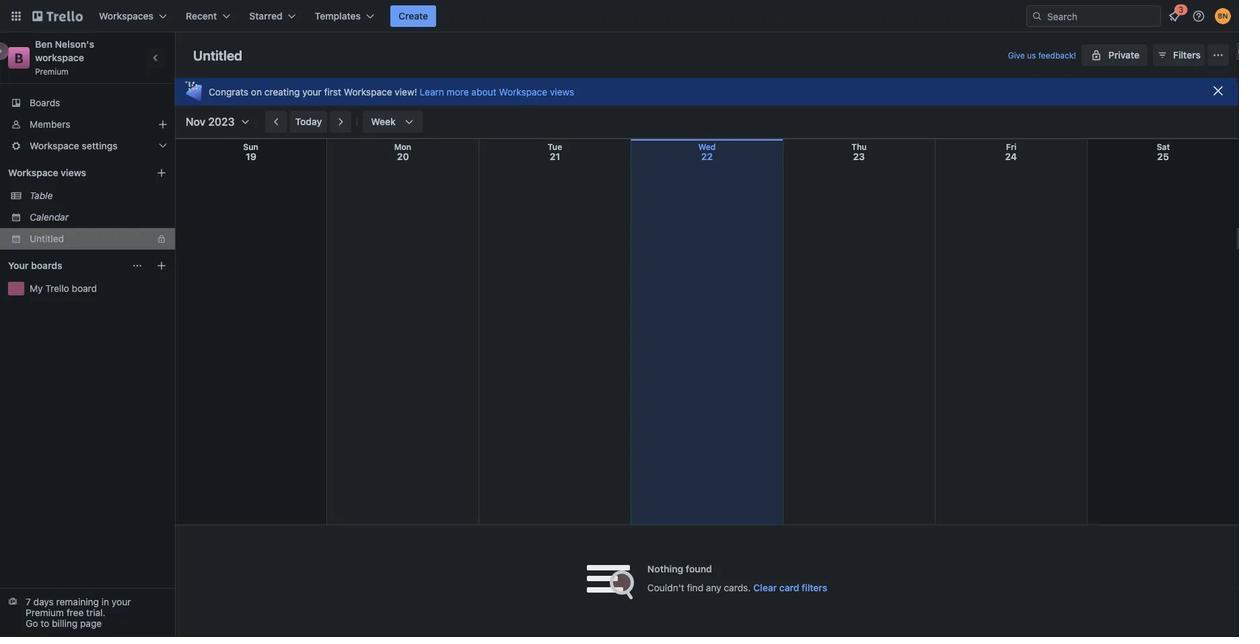 Task type: locate. For each thing, give the bounding box(es) containing it.
1 vertical spatial your
[[112, 597, 131, 608]]

3 notifications image
[[1167, 8, 1183, 24]]

boards
[[31, 260, 62, 271]]

0 horizontal spatial views
[[61, 167, 86, 178]]

0 horizontal spatial untitled
[[30, 233, 64, 244]]

cards.
[[724, 583, 751, 594]]

congrats
[[209, 86, 249, 97]]

your
[[8, 260, 29, 271]]

20
[[397, 151, 409, 162]]

boards link
[[0, 92, 175, 114]]

table link
[[30, 189, 167, 203]]

workspace views
[[8, 167, 86, 178]]

22
[[701, 151, 713, 162]]

1 vertical spatial premium
[[26, 608, 64, 619]]

your boards
[[8, 260, 62, 271]]

trello
[[45, 283, 69, 294]]

members link
[[0, 114, 175, 135]]

views down workspace settings
[[61, 167, 86, 178]]

sat
[[1157, 142, 1170, 152]]

found
[[686, 564, 712, 575]]

views
[[550, 86, 574, 97], [61, 167, 86, 178]]

workspace settings button
[[0, 135, 175, 157]]

workspace
[[344, 86, 392, 97], [499, 86, 548, 97], [30, 140, 79, 151], [8, 167, 58, 178]]

go
[[26, 618, 38, 630]]

tue
[[548, 142, 562, 152]]

workspaces button
[[91, 5, 175, 27]]

fri
[[1006, 142, 1017, 152]]

workspace
[[35, 52, 84, 63]]

on
[[251, 86, 262, 97]]

7 days remaining in your premium free trial. go to billing page
[[26, 597, 131, 630]]

couldn't find any cards. clear card filters
[[648, 583, 828, 594]]

1 horizontal spatial views
[[550, 86, 574, 97]]

untitled up congrats
[[193, 47, 242, 63]]

sun
[[243, 142, 258, 152]]

views up tue
[[550, 86, 574, 97]]

23
[[853, 151, 865, 162]]

24
[[1005, 151, 1017, 162]]

page
[[80, 618, 102, 630]]

untitled inside 'link'
[[30, 233, 64, 244]]

more
[[447, 86, 469, 97]]

today button
[[290, 111, 327, 133]]

filters button
[[1153, 44, 1205, 66]]

find
[[687, 583, 704, 594]]

nelson's
[[55, 39, 94, 50]]

workspace up table
[[8, 167, 58, 178]]

your right in
[[112, 597, 131, 608]]

clear card filters button
[[754, 582, 828, 595]]

your left 'first' at top left
[[303, 86, 322, 97]]

create a view image
[[156, 168, 167, 178]]

0 vertical spatial premium
[[35, 67, 68, 76]]

nov
[[186, 115, 206, 128]]

untitled
[[193, 47, 242, 63], [30, 233, 64, 244]]

filters
[[802, 583, 828, 594]]

b link
[[8, 47, 30, 69]]

Untitled text field
[[185, 42, 250, 68]]

create button
[[391, 5, 436, 27]]

couldn't
[[648, 583, 685, 594]]

0 vertical spatial your
[[303, 86, 322, 97]]

premium
[[35, 67, 68, 76], [26, 608, 64, 619]]

0 horizontal spatial your
[[112, 597, 131, 608]]

learn more about workspace views link
[[420, 84, 574, 100]]

private button
[[1082, 44, 1148, 66]]

1 horizontal spatial your
[[303, 86, 322, 97]]

today
[[295, 116, 322, 127]]

1 vertical spatial untitled
[[30, 233, 64, 244]]

Search field
[[1043, 6, 1161, 26]]

private
[[1109, 49, 1140, 61]]

workspace down members
[[30, 140, 79, 151]]

congrats on creating your first workspace view! learn more about workspace views
[[209, 86, 574, 97]]

learn
[[420, 86, 444, 97]]

give us feedback! link
[[1008, 50, 1077, 60]]

settings
[[82, 140, 118, 151]]

untitled down the calendar
[[30, 233, 64, 244]]

1 horizontal spatial untitled
[[193, 47, 242, 63]]

board
[[72, 283, 97, 294]]

0 vertical spatial views
[[550, 86, 574, 97]]

b
[[14, 50, 23, 66]]

calendar
[[30, 212, 69, 223]]

give us feedback!
[[1008, 50, 1077, 60]]

0 vertical spatial untitled
[[193, 47, 242, 63]]

view!
[[395, 86, 417, 97]]

about
[[472, 86, 497, 97]]

your inside 7 days remaining in your premium free trial. go to billing page
[[112, 597, 131, 608]]

creating
[[264, 86, 300, 97]]

nothing
[[648, 564, 684, 575]]

starred button
[[241, 5, 304, 27]]



Task type: describe. For each thing, give the bounding box(es) containing it.
7
[[26, 597, 31, 608]]

nov 2023 button
[[180, 111, 251, 133]]

premium inside ben nelson's workspace premium
[[35, 67, 68, 76]]

feedback!
[[1039, 50, 1077, 60]]

filters
[[1174, 49, 1201, 61]]

to
[[41, 618, 49, 630]]

my
[[30, 283, 43, 294]]

go to billing page link
[[26, 618, 102, 630]]

1 vertical spatial views
[[61, 167, 86, 178]]

workspace navigation collapse icon image
[[147, 48, 166, 67]]

19
[[246, 151, 256, 162]]

25
[[1158, 151, 1169, 162]]

week button
[[363, 111, 423, 133]]

recent
[[186, 10, 217, 22]]

2023
[[208, 115, 235, 128]]

templates button
[[307, 5, 382, 27]]

mon
[[394, 142, 412, 152]]

21
[[550, 151, 560, 162]]

thu
[[852, 142, 867, 152]]

workspace up week
[[344, 86, 392, 97]]

members
[[30, 119, 70, 130]]

templates
[[315, 10, 361, 22]]

first
[[324, 86, 341, 97]]

table
[[30, 190, 53, 201]]

my trello board
[[30, 283, 97, 294]]

give
[[1008, 50, 1025, 60]]

nothing found image
[[587, 566, 634, 601]]

back to home image
[[32, 5, 83, 27]]

calendar link
[[30, 211, 167, 224]]

premium inside 7 days remaining in your premium free trial. go to billing page
[[26, 608, 64, 619]]

ben nelson's workspace link
[[35, 39, 97, 63]]

your boards menu image
[[132, 261, 143, 271]]

ben nelson's workspace premium
[[35, 39, 97, 76]]

search image
[[1032, 11, 1043, 22]]

open information menu image
[[1192, 9, 1206, 23]]

recent button
[[178, 5, 239, 27]]

card
[[780, 583, 799, 594]]

your boards with 1 items element
[[8, 258, 125, 274]]

add board image
[[156, 261, 167, 271]]

workspace inside popup button
[[30, 140, 79, 151]]

starred
[[249, 10, 283, 22]]

clear
[[754, 583, 777, 594]]

free
[[66, 608, 84, 619]]

any
[[706, 583, 722, 594]]

boards
[[30, 97, 60, 108]]

trial.
[[86, 608, 105, 619]]

primary element
[[0, 0, 1240, 32]]

days
[[33, 597, 54, 608]]

my trello board link
[[30, 282, 167, 296]]

nov 2023
[[186, 115, 235, 128]]

us
[[1028, 50, 1036, 60]]

ben nelson (bennelson96) image
[[1215, 8, 1231, 24]]

wed
[[699, 142, 716, 152]]

create
[[399, 10, 428, 22]]

workspace settings
[[30, 140, 118, 151]]

billing
[[52, 618, 78, 630]]

workspace right "about"
[[499, 86, 548, 97]]

in
[[102, 597, 109, 608]]

untitled link
[[30, 232, 148, 246]]

untitled inside text field
[[193, 47, 242, 63]]

ben
[[35, 39, 52, 50]]

nothing found
[[648, 564, 712, 575]]

workspaces
[[99, 10, 154, 22]]

remaining
[[56, 597, 99, 608]]

week
[[371, 116, 396, 127]]



Task type: vqa. For each thing, say whether or not it's contained in the screenshot.
Table LINK
yes



